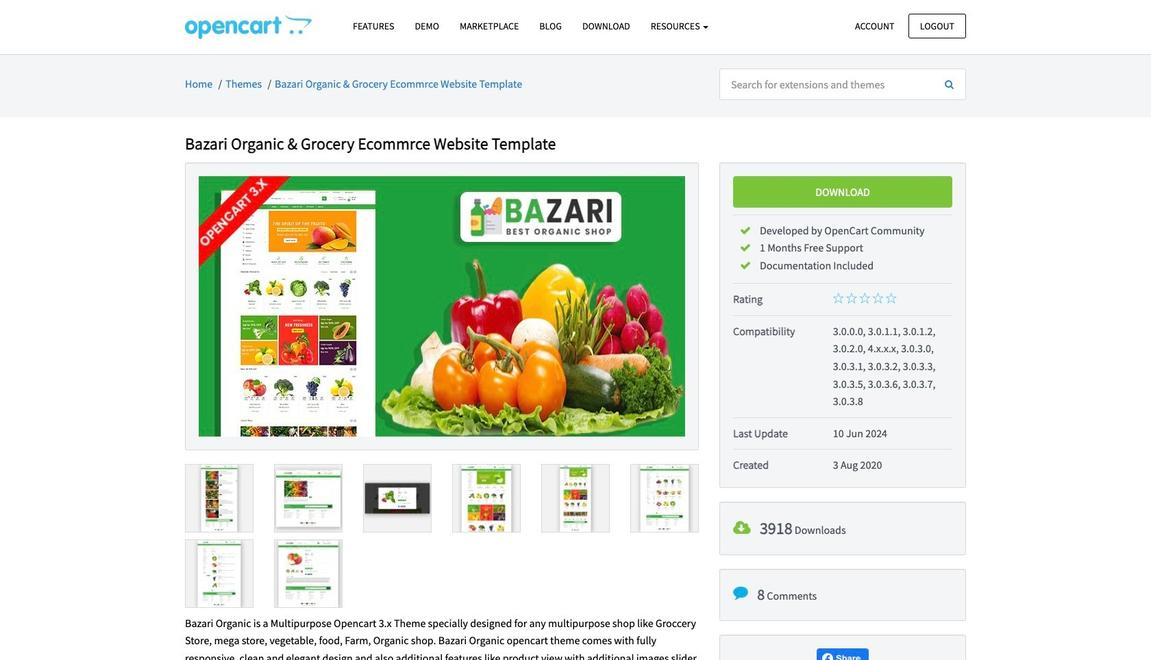Task type: locate. For each thing, give the bounding box(es) containing it.
cloud download image
[[734, 520, 751, 536]]

bazari organic & grocery ecommrce website template image
[[199, 176, 686, 437]]

1 horizontal spatial star light o image
[[886, 293, 897, 304]]

0 horizontal spatial star light o image
[[860, 293, 871, 304]]

star light o image
[[860, 293, 871, 304], [886, 293, 897, 304]]

1 horizontal spatial star light o image
[[847, 293, 858, 304]]

2 horizontal spatial star light o image
[[873, 293, 884, 304]]

Search for extensions and themes text field
[[720, 69, 935, 100]]

2 star light o image from the left
[[886, 293, 897, 304]]

comment image
[[734, 586, 749, 601]]

star light o image
[[834, 293, 845, 304], [847, 293, 858, 304], [873, 293, 884, 304]]

0 horizontal spatial star light o image
[[834, 293, 845, 304]]



Task type: vqa. For each thing, say whether or not it's contained in the screenshot.
5th "star light o" image from the right
yes



Task type: describe. For each thing, give the bounding box(es) containing it.
1 star light o image from the left
[[860, 293, 871, 304]]

2 star light o image from the left
[[847, 293, 858, 304]]

3 star light o image from the left
[[873, 293, 884, 304]]

opencart - bazari organic & grocery ecommrce website template image
[[185, 14, 312, 39]]

search image
[[946, 79, 954, 89]]

1 star light o image from the left
[[834, 293, 845, 304]]



